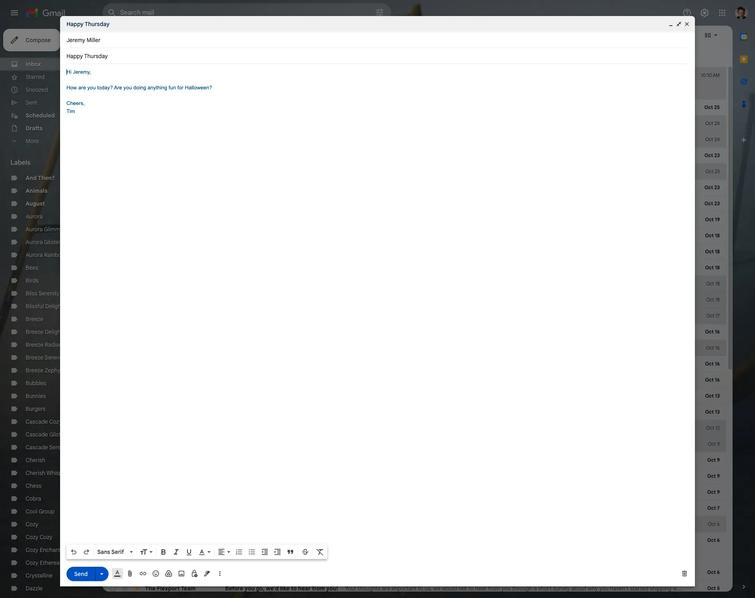 Task type: locate. For each thing, give the bounding box(es) containing it.
our for with
[[470, 200, 478, 207]]

hello
[[673, 505, 686, 512]]

we for oct 23
[[483, 152, 490, 159]]

2 aurora from the top
[[26, 226, 43, 233]]

cell
[[225, 536, 687, 560]]

recognize. down f...
[[506, 152, 532, 159]]

2 you recently logged in to salesforce from a browser or app that we don't recognize. browser: chrome operating system: mac osx username: timburton1006-cmwg@force. cell from the top
[[320, 360, 756, 368]]

jeremy inside happy thursday dialog
[[67, 36, 85, 44]]

have down has
[[598, 232, 610, 239]]

1 horizontal spatial here
[[589, 200, 601, 207]]

0 vertical spatial delight
[[45, 303, 63, 310]]

0 vertical spatial app
[[460, 152, 469, 159]]

1 row from the top
[[103, 532, 727, 564]]

1 vertical spatial settings
[[516, 344, 537, 352]]

adept.
[[457, 280, 474, 287]]

- inside row
[[516, 216, 519, 223]]

aurora glisten
[[26, 239, 62, 246]]

bold ‪(⌘b)‬ image
[[160, 548, 168, 556]]

oct 9 up oct 7
[[708, 489, 720, 495]]

18 inside multi factor authentication enabled (financial settings and login) hi tim, congratulations! you have successfully enabled multi factor a row
[[716, 249, 720, 255]]

don't up upgrade to premium support and get your problems solved, faster. click here to view this email in your browser. at coupa, we are committed to providing you with the best tools and re
[[491, 360, 504, 368]]

0 vertical spatial that
[[471, 152, 481, 159]]

1 horizontal spatial are
[[382, 585, 391, 592]]

timburton1006- down "sibanye-"
[[681, 152, 721, 159]]

bees
[[26, 264, 38, 271]]

quote ‪(⌘⇧9)‬ image
[[287, 548, 295, 556]]

1 cascade from the top
[[26, 418, 48, 425]]

oct 5
[[708, 585, 720, 591]]

tim, inside row
[[532, 232, 543, 239]]

2 vertical spatial here
[[619, 457, 630, 464]]

system: down help
[[627, 296, 647, 303]]

16 inside the multi factor authentication enabled (financial settings and login) hi tim, congratulations! you have successfully enabled multi factor authen row
[[716, 345, 720, 351]]

from inside row
[[434, 296, 446, 303]]

18
[[716, 233, 720, 239], [716, 249, 720, 255], [716, 265, 720, 271], [716, 281, 720, 287], [716, 297, 720, 303]]

by left verifying
[[542, 457, 548, 464]]

have for authen
[[639, 344, 651, 352]]

get priority search ranking and establish trust in our marketplace by verifying your profile. click here to view this email in your browser. as a supplier on cell
[[375, 457, 756, 464]]

1 vertical spatial recently
[[352, 296, 373, 303]]

1 like from the left
[[280, 585, 290, 592]]

(financial for multi factor authentication enabled (financial settings and login) hi tim, congratulations! you have successfully enabled multi factor a
[[504, 248, 529, 255]]

1 horizontal spatial click
[[576, 200, 588, 207]]

older image
[[688, 31, 696, 39]]

0 horizontal spatial if
[[623, 312, 626, 320]]

if right open at the top of the page
[[690, 72, 693, 79]]

search mail image
[[105, 6, 119, 20]]

why
[[588, 585, 598, 592]]

1 horizontal spatial -
[[341, 585, 344, 592]]

breeze up bubbles link
[[26, 367, 43, 374]]

group
[[39, 508, 54, 515]]

invited left edit
[[540, 72, 557, 79]]

0 horizontal spatial get
[[380, 376, 388, 384]]

4 breeze from the top
[[26, 354, 43, 361]]

didn't
[[639, 312, 653, 320]]

you recently logged in to salesforce from a browser or app that we don't recognize. browser: chrome operating system: mac osx username: timburton1006-cmwg@force. cell down the #157023,
[[320, 152, 756, 159]]

tab list
[[733, 26, 756, 569], [103, 45, 733, 67]]

glisten for aurora glisten
[[44, 239, 62, 246]]

or for oct 23
[[453, 152, 458, 159]]

4 aurora from the top
[[26, 251, 43, 259]]

username: inside row
[[673, 296, 701, 303]]

19
[[716, 216, 720, 223]]

1 horizontal spatial have
[[639, 344, 651, 352]]

1 oct 9 row from the top
[[103, 436, 727, 452]]

but wait, you're not done yet! you still need to... flexport_reverse_logo@2x hello there! congratulations on c row
[[103, 500, 756, 516]]

by inside reminder, digital transformation f... #157023, ends in less than 1 day powered by coupa software sibanye-stillwater has invited row
[[633, 120, 640, 127]]

1 vertical spatial are
[[613, 376, 621, 384]]

multi down 'profile'
[[384, 232, 396, 239]]

0 vertical spatial are
[[78, 85, 86, 91]]

mac inside row
[[649, 296, 660, 303]]

your left as
[[683, 457, 694, 464]]

0 horizontal spatial hear
[[298, 585, 311, 592]]

oct inside the multi factor authentication enabled (financial settings and login) hi tim, congratulations! you have successfully enabled multi factor authen row
[[707, 345, 715, 351]]

browser inside row
[[452, 296, 473, 303]]

crystalline link
[[26, 572, 53, 579]]

help
[[631, 280, 642, 287]]

1 cmwg@force. from the top
[[721, 152, 756, 159]]

1 aurora from the top
[[26, 213, 43, 220]]

cascade down burgers "link"
[[26, 418, 48, 425]]

toggle split pane mode image
[[704, 31, 712, 39]]

1 oct 24 from the top
[[706, 120, 720, 126]]

fun
[[169, 85, 176, 91]]

oct 6 inside lungelo buthelezi row
[[708, 569, 720, 575]]

0 horizontal spatial browser.
[[555, 376, 576, 384]]

0 horizontal spatial has
[[529, 72, 538, 79]]

there's
[[703, 312, 720, 320]]

0 vertical spatial here
[[589, 200, 601, 207]]

chrome
[[558, 152, 578, 159], [579, 296, 599, 303], [558, 360, 578, 368]]

0 vertical spatial oct 13
[[706, 393, 720, 399]]

enabled down "email,"
[[686, 344, 706, 352]]

enabled down oct 19
[[699, 248, 720, 255]]

1 you recently logged in to salesforce from a browser or app that we don't recognize. browser: chrome operating system: mac osx username: timburton1006-cmwg@force. row from the top
[[103, 148, 756, 164]]

2 vertical spatial by
[[542, 457, 548, 464]]

with inside 'row'
[[693, 376, 704, 384]]

cmwg@force. for oct 23
[[721, 152, 756, 159]]

2 vertical spatial view
[[638, 457, 650, 464]]

important
[[392, 585, 417, 592]]

numbered list ‪(⌘⇧7)‬ image
[[235, 548, 243, 556]]

oct 23 row
[[103, 164, 727, 180], [103, 180, 727, 196]]

lkab left made
[[649, 216, 663, 223]]

enabled inside row
[[644, 232, 665, 239]]

bubbles
[[26, 380, 46, 387]]

open
[[674, 72, 688, 79]]

still
[[565, 505, 574, 512]]

2 vertical spatial recently
[[331, 360, 351, 368]]

2 horizontal spatial lkab
[[649, 216, 663, 223]]

multi factor authentication enabled (financial settings and login) hi tim, congratulations! you have successfully enabled multi factor authen cell
[[398, 344, 756, 352]]

formatting options toolbar
[[67, 545, 328, 559]]

1 horizontal spatial our
[[499, 457, 508, 464]]

2 vertical spatial important according to google magic. switch
[[133, 585, 141, 593]]

(financial down window
[[491, 344, 515, 352]]

attach files image
[[126, 570, 134, 578]]

1 vertical spatial mac
[[649, 296, 660, 303]]

flexport_reverse_logo@2x
[[601, 505, 671, 512]]

jeremy miller shared a document jeremy miller (millerjeremy500@gmail.com) has invited you to edit the following document: brochure open if you don't want to receive row
[[103, 67, 756, 99]]

yet!
[[544, 505, 554, 512]]

italic ‪(⌘i)‬ image
[[172, 548, 180, 556]]

0 vertical spatial operating
[[579, 152, 605, 159]]

glisten for cascade glisten
[[49, 431, 67, 438]]

to inside the get priority search ranking and establish trust in our marketplace by verifying your profile. click here to view this email in your browser. as a supplier on row
[[632, 457, 637, 464]]

2 vertical spatial successfully
[[653, 344, 684, 352]]

insert signature image
[[203, 570, 211, 578]]

get inside 'row'
[[380, 376, 388, 384]]

with right forward
[[554, 280, 565, 287]]

3 cascade from the top
[[26, 444, 48, 451]]

started inside row
[[551, 312, 570, 320]]

2 vertical spatial 6
[[718, 569, 720, 575]]

timburton1006- inside row
[[702, 296, 743, 303]]

4 18 from the top
[[716, 281, 720, 287]]

serenity for cascade serenity
[[49, 444, 70, 451]]

breeze serene
[[26, 354, 63, 361]]

2 18 from the top
[[716, 249, 720, 255]]

here inside upgrade to premium support and get your problems solved, faster. click here to view this email in your browser. at coupa, we are committed to providing you with the best tools and re 'row'
[[478, 376, 489, 384]]

16 down 17
[[716, 329, 720, 335]]

1 vertical spatial login)
[[550, 344, 566, 352]]

to inside the tim, thanks for your interest in the test position at adept. we're excited to move forward with the interview process. to help us schedule your next interview(s), please le row
[[511, 280, 517, 287]]

osx inside row
[[661, 296, 672, 303]]

window
[[503, 312, 522, 320]]

2 important according to google magic. switch from the top
[[133, 568, 141, 577]]

chrome for oct 18
[[579, 296, 599, 303]]

0 horizontal spatial like
[[280, 585, 290, 592]]

or inside row
[[474, 296, 479, 303]]

cascade up cherish link at the bottom left
[[26, 444, 48, 451]]

0 vertical spatial to
[[689, 200, 695, 207]]

oct 23 row down oct 24 row
[[103, 164, 727, 180]]

oct 18 inside the tim, thanks for your interest in the test position at adept. we're excited to move forward with the interview process. to help us schedule your next interview(s), please le row
[[707, 281, 720, 287]]

1 you recently logged in to salesforce from a browser or app that we don't recognize. browser: chrome operating system: mac osx username: timburton1006-cmwg@force. from the top
[[320, 152, 756, 159]]

the left test
[[405, 280, 414, 287]]

are right how
[[78, 85, 86, 91]]

0 vertical spatial cmwg@force.
[[721, 152, 756, 159]]

2 horizontal spatial following
[[689, 216, 712, 223]]

or for oct 16
[[453, 360, 458, 368]]

24 inside reminder, digital transformation f... #157023, ends in less than 1 day powered by coupa software sibanye-stillwater has invited row
[[715, 120, 720, 126]]

upgrade to premium support and get your problems solved, faster. click here to view this email in your browser. at coupa, we are committed to providing you with the best tools and re cell
[[293, 376, 756, 384]]

hi
[[67, 69, 71, 75], [526, 232, 531, 239], [581, 248, 586, 255], [567, 344, 572, 352]]

aurora for aurora rainbow
[[26, 251, 43, 259]]

2 you recently logged in to salesforce from a browser or app that we don't recognize. browser: chrome operating system: mac osx username: timburton1006-cmwg@force. from the top
[[320, 360, 756, 368]]

click right faster.
[[464, 376, 477, 384]]

timburton1006- for oct 16
[[681, 360, 721, 368]]

you recently logged in to salesforce from a browser or app that we don't recognize. browser: chrome operating system: mac osx username: timburton1006-cmwg@force. cell
[[320, 152, 756, 159], [320, 360, 756, 368]]

authentication up adept.
[[444, 248, 481, 255]]

0 vertical spatial browser
[[431, 152, 451, 159]]

2 oct 24 from the top
[[706, 136, 720, 142]]

enabled for multi factor authentication enabled (financial settings) hi tim, congratulations! you have successfully enabled multi factor authentication on your
[[454, 232, 475, 239]]

0 vertical spatial cherish
[[26, 457, 45, 464]]

don't for oct 16
[[491, 360, 504, 368]]

browser: down interview on the right of page
[[555, 296, 577, 303]]

0 vertical spatial for
[[178, 85, 184, 91]]

are left committed
[[613, 376, 621, 384]]

changed
[[625, 216, 647, 223]]

1 vertical spatial timburton1006-
[[702, 296, 743, 303]]

you recently logged in to salesforce from a browser or app that we don't recognize. browser: chrome operating system: mac osx username: timburton1006-cmwg@force.
[[320, 152, 756, 159], [320, 360, 756, 368]]

cell inside row
[[225, 536, 687, 560]]

your left 'interest'
[[366, 280, 377, 287]]

you right the where
[[541, 312, 550, 320]]

2 row from the top
[[103, 581, 756, 597]]

2 vertical spatial osx
[[640, 360, 651, 368]]

2 horizontal spatial -
[[516, 216, 519, 223]]

are
[[78, 85, 86, 91], [613, 376, 621, 384], [382, 585, 391, 592]]

2 vertical spatial system:
[[606, 360, 626, 368]]

2 vertical spatial or
[[453, 360, 458, 368]]

this inside 'row'
[[510, 376, 520, 384]]

1 you recently logged in to salesforce from a browser or app that we don't recognize. browser: chrome operating system: mac osx username: timburton1006-cmwg@force. cell from the top
[[320, 152, 756, 159]]

1 oct 13 row from the top
[[103, 388, 727, 404]]

multi left a
[[721, 248, 734, 255]]

2 vertical spatial click
[[605, 457, 617, 464]]

paid
[[429, 200, 440, 207]]

multi factor authentication enabled (financial settings and login) hi tim, congratulations! you have successfully enabled multi factor a row
[[103, 244, 756, 260]]

0 horizontal spatial powered
[[430, 216, 453, 223]]

[important]
[[225, 537, 257, 544]]

0 vertical spatial browser.
[[666, 200, 688, 207]]

5 breeze from the top
[[26, 367, 43, 374]]

1 vertical spatial 6
[[718, 537, 720, 543]]

3 breeze from the top
[[26, 341, 43, 348]]

2 vertical spatial on
[[745, 505, 752, 512]]

2 cascade from the top
[[26, 431, 48, 438]]

you recently logged in to salesforce from a browser or app that we don't recognize. browser: chrome operating system: mac osx username: timburton1006-cmwg cell
[[342, 296, 756, 303]]

click right profile. on the right bottom of the page
[[605, 457, 617, 464]]

brochure
[[649, 72, 673, 79]]

2 24 from the top
[[715, 136, 720, 142]]

cozy for cozy enchanted
[[26, 546, 38, 554]]

ends
[[551, 120, 564, 127]]

powered by lkab sourcing event - tankbil rb15 lkab kimit #1034 has been changed lkab made the following changes to the s cell
[[430, 216, 756, 223]]

0 vertical spatial 24
[[715, 120, 720, 126]]

2 vertical spatial oct 6
[[708, 569, 720, 575]]

oct inside complete your profile and get paid faster with our e-invoicing and payment capabilities. click here to view this email in your browser. to maximize the benefits "row"
[[705, 200, 714, 206]]

authentication down powered by lkab sourcing event - tankbil rb15 lkab kimit #1034 has been changed lkab made the following changes to the s row
[[415, 232, 452, 239]]

miller inside happy thursday dialog
[[87, 36, 101, 44]]

mac for oct 18
[[649, 296, 660, 303]]

3 aurora from the top
[[26, 239, 43, 246]]

0 vertical spatial cascade
[[26, 418, 48, 425]]

hear
[[298, 585, 311, 592], [475, 585, 487, 592]]

here inside the get priority search ranking and establish trust in our marketplace by verifying your profile. click here to view this email in your browser. as a supplier on row
[[619, 457, 630, 464]]

cozy for cozy ethereal
[[26, 559, 38, 566]]

1 oct 23 row from the top
[[103, 164, 727, 180]]

burgers link
[[26, 405, 46, 413]]

important according to google magic. switch
[[133, 536, 141, 544], [133, 568, 141, 577], [133, 585, 141, 593]]

0 horizontal spatial here
[[478, 376, 489, 384]]

0 vertical spatial glisten
[[44, 239, 62, 246]]

the left s
[[744, 216, 752, 223]]

23 inside complete your profile and get paid faster with our e-invoicing and payment capabilities. click here to view this email in your browser. to maximize the benefits "row"
[[715, 200, 720, 206]]

system: for oct 16
[[606, 360, 626, 368]]

view inside "row"
[[609, 200, 620, 207]]

(financial for multi factor authentication enabled (financial settings) hi tim, congratulations! you have successfully enabled multi factor authentication on your
[[476, 232, 500, 239]]

congratulations! down been
[[599, 248, 641, 255]]

here inside complete your profile and get paid faster with our e-invoicing and payment capabilities. click here to view this email in your browser. to maximize the benefits "row"
[[589, 200, 601, 207]]

24 inside row
[[715, 136, 720, 142]]

more options image
[[218, 570, 223, 578]]

0 horizontal spatial on
[[737, 232, 743, 239]]

you left today?
[[87, 85, 96, 91]]

undo ‪(⌘z)‬ image
[[70, 548, 78, 556]]

click inside "row"
[[576, 200, 588, 207]]

insert emoji ‪(⌘⇧2)‬ image
[[152, 570, 160, 578]]

to inside powered by lkab sourcing event - tankbil rb15 lkab kimit #1034 has been changed lkab made the following changes to the s row
[[737, 216, 742, 223]]

cozy for cozy cozy
[[26, 534, 38, 541]]

you
[[320, 152, 329, 159], [587, 232, 596, 239], [642, 248, 651, 255], [342, 296, 351, 303], [629, 344, 638, 352], [320, 360, 329, 368], [555, 505, 564, 512]]

osx for oct 18
[[661, 296, 672, 303]]

osx down coupa
[[640, 152, 651, 159]]

oct inside upgrade to premium support and get your problems solved, faster. click here to view this email in your browser. at coupa, we are committed to providing you with the best tools and re 'row'
[[706, 377, 714, 383]]

1 vertical spatial enabled
[[699, 248, 720, 255]]

cozy down cozy link
[[26, 534, 38, 541]]

salesforce up problems
[[384, 360, 411, 368]]

0 horizontal spatial view
[[498, 376, 509, 384]]

oct inside multi factor authentication enabled (financial settings and login) hi tim, congratulations! you have successfully enabled multi factor a row
[[706, 249, 714, 255]]

oct 9 row
[[103, 436, 727, 452], [103, 468, 727, 484], [103, 484, 727, 500]]

1 vertical spatial logged
[[374, 296, 392, 303]]

operating up 914966
[[600, 296, 626, 303]]

sourcing
[[477, 216, 499, 223]]

but
[[479, 505, 488, 512]]

1 vertical spatial 24
[[715, 136, 720, 142]]

you recently logged in to salesforce from a browser or app that we don't recognize. browser: chrome operating system: mac osx username: timburton1006-cmwg@force. for oct 23
[[320, 152, 756, 159]]

you recently logged in to salesforce from a browser or app that we don't recognize. browser: chrome operating system: mac osx username: timburton1006-cmwg@force. row down reminder, digital transformation f... #157023, ends in less than 1 day powered by coupa software sibanye-stillwater has invited row
[[103, 148, 756, 164]]

2 horizontal spatial click
[[605, 457, 617, 464]]

tim, thanks for your interest in the test position at adept. we're excited to move forward with the interview process. to help us schedule your next interview(s), please le row
[[103, 276, 756, 292]]

breeze radiance
[[26, 341, 68, 348]]

successfully
[[611, 232, 643, 239], [666, 248, 698, 255], [653, 344, 684, 352]]

don't for oct 23
[[491, 152, 504, 159]]

0 vertical spatial oct 24
[[706, 120, 720, 126]]

oct 13 row
[[103, 388, 727, 404], [103, 404, 727, 420]]

16 up the best
[[716, 361, 720, 367]]

by inside powered by lkab sourcing event - tankbil rb15 lkab kimit #1034 has been changed lkab made the following changes to the s row
[[454, 216, 460, 223]]

jeremy for jeremy miller shared a document jeremy miller (millerjeremy500@gmail.com) has invited you to edit the following document: brochure open if you don't want to receive
[[330, 72, 349, 79]]

invoicing
[[485, 200, 508, 207]]

oct 24 inside reminder, digital transformation f... #157023, ends in less than 1 day powered by coupa software sibanye-stillwater has invited row
[[706, 120, 720, 126]]

1 vertical spatial here
[[478, 376, 489, 384]]

0 horizontal spatial our
[[470, 200, 478, 207]]

1 13 from the top
[[716, 393, 720, 399]]

recently
[[331, 152, 351, 159], [352, 296, 373, 303], [331, 360, 351, 368]]

18 inside you recently logged in to salesforce from a browser or app that we don't recognize. browser: chrome operating system: mac osx username: timburton1006-cmwg row
[[716, 297, 720, 303]]

2 vertical spatial (financial
[[491, 344, 515, 352]]

login)
[[563, 248, 579, 255], [550, 344, 566, 352]]

cascade cozy link
[[26, 418, 62, 425]]

0 vertical spatial (financial
[[476, 232, 500, 239]]

best
[[715, 376, 727, 384]]

tim, down rb15
[[532, 232, 543, 239]]

oct 13 down the best
[[706, 393, 720, 399]]

like
[[280, 585, 290, 592], [459, 585, 467, 592]]

to inside complete your profile and get paid faster with our e-invoicing and payment capabilities. click here to view this email in your browser. to maximize the benefits "row"
[[689, 200, 695, 207]]

you left 'through'
[[502, 585, 511, 592]]

1 vertical spatial app
[[481, 296, 491, 303]]

1 horizontal spatial browser.
[[666, 200, 688, 207]]

1 cherish from the top
[[26, 457, 45, 464]]

app for oct 18
[[481, 296, 491, 303]]

oct 12
[[707, 425, 720, 431]]

complete your profile and get paid faster with our e-invoicing and payment capabilities. click here to view this email in your browser. to maximize the benefits cell
[[351, 200, 752, 207]]

1 vertical spatial powered
[[430, 216, 453, 223]]

settings up upgrade to premium support and get your problems solved, faster. click here to view this email in your browser. at coupa, we are committed to providing you with the best tools and re cell
[[516, 344, 537, 352]]

1 vertical spatial following
[[689, 216, 712, 223]]

factor left a
[[735, 248, 752, 255]]

bulleted list ‪(⌘⇧8)‬ image
[[248, 548, 256, 556]]

tankbil
[[520, 216, 538, 223]]

jeremy miller shared a document jeremy miller (millerjeremy500@gmail.com) has invited you to edit the following document: brochure open if you don't want to receive cell
[[330, 72, 756, 79]]

cozy down cool
[[26, 521, 38, 528]]

get priority search ranking and establish trust in our marketplace by verifying your profile. click here to view this email in your browser. as a supplier on row
[[103, 452, 756, 468]]

18 inside oct 18 row
[[716, 265, 720, 271]]

1 vertical spatial view
[[498, 376, 509, 384]]

row
[[103, 532, 727, 564], [103, 581, 756, 597]]

bliss serenity
[[26, 290, 60, 297]]

2 vertical spatial chrome
[[558, 360, 578, 368]]

don't down move
[[513, 296, 526, 303]]

salesforce down oct 24 row
[[384, 152, 411, 159]]

breeze for breeze serene
[[26, 354, 43, 361]]

get left paid at the top of the page
[[419, 200, 427, 207]]

lungelo buthelezi
[[145, 569, 194, 576]]

aurora down 'august' link
[[26, 213, 43, 220]]

following inside row
[[689, 216, 712, 223]]

labels navigation
[[0, 26, 103, 598]]

recognize. inside row
[[527, 296, 554, 303]]

hear right would
[[475, 585, 487, 592]]

1 important according to google magic. switch from the top
[[133, 536, 141, 544]]

you recently logged in to salesforce from a browser or app that we don't recognize. browser: chrome operating system: mac osx username: timburton1006-cmwg@force. up upgrade to premium support and get your problems solved, faster. click here to view this email in your browser. at coupa, we are committed to providing you with the best tools and re
[[320, 360, 756, 368]]

1 horizontal spatial like
[[459, 585, 467, 592]]

Message Body text field
[[67, 68, 689, 542]]

you recently logged in to salesforce from a browser or app that we don't recognize. browser: chrome operating system: mac osx username: timburton1006-cmwg@force. for oct 16
[[320, 360, 756, 368]]

0 vertical spatial get
[[419, 200, 427, 207]]

2 vertical spatial browser
[[431, 360, 451, 368]]

app inside row
[[481, 296, 491, 303]]

system: down day
[[606, 152, 626, 159]]

authentication down 19
[[698, 232, 735, 239]]

lkab left sourcing
[[462, 216, 475, 223]]

that for oct 18
[[492, 296, 502, 303]]

oct 23 inside complete your profile and get paid faster with our e-invoicing and payment capabilities. click here to view this email in your browser. to maximize the benefits "row"
[[705, 200, 720, 206]]

0 vertical spatial you recently logged in to salesforce from a browser or app that we don't recognize. browser: chrome operating system: mac osx username: timburton1006-cmwg@force. row
[[103, 148, 756, 164]]

oct 16 for you recently logged in to salesforce from a browser or app that we don't recognize. browser: chrome operating system: mac osx username: timburton1006-cmwg@force.
[[706, 361, 720, 367]]

get right support
[[380, 376, 388, 384]]

glisten
[[44, 239, 62, 246], [49, 431, 67, 438]]

powered by lkab sourcing event - tankbil rb15 lkab kimit #1034 has been changed lkab made the following changes to the s
[[430, 216, 756, 223]]

don't left want
[[705, 72, 718, 79]]

6
[[718, 521, 720, 527], [718, 537, 720, 543], [718, 569, 720, 575]]

breeze for breeze radiance
[[26, 341, 43, 348]]

13 up 12
[[716, 409, 720, 415]]

email,
[[686, 312, 701, 320]]

cascade down cascade cozy
[[26, 431, 48, 438]]

oct 23
[[705, 152, 720, 158], [706, 168, 720, 174], [705, 184, 720, 190], [705, 200, 720, 206]]

our right the trust
[[499, 457, 508, 464]]

salesforce inside row
[[406, 296, 433, 303]]

oct 6 row
[[103, 516, 727, 532]]

authentication for multi factor authentication enabled (financial settings and login) hi tim, congratulations! you have successfully enabled multi factor a
[[444, 248, 481, 255]]

day
[[599, 120, 608, 127]]

browser:
[[534, 152, 556, 159], [555, 296, 577, 303], [534, 360, 556, 368]]

you recently logged in to salesforce from a browser or app that we don't recognize. browser: chrome operating system: mac osx username: timburton1006-cmwg@force. cell for oct 23
[[320, 152, 756, 159]]

browser. for capabilities.
[[666, 200, 688, 207]]

your up a
[[744, 232, 756, 239]]

0 vertical spatial login)
[[563, 248, 579, 255]]

1 horizontal spatial powered
[[610, 120, 632, 127]]

(financial inside row
[[476, 232, 500, 239]]

premium
[[323, 376, 345, 384]]

click for verifying
[[605, 457, 617, 464]]

started
[[551, 312, 570, 320], [631, 585, 649, 592]]

3 18 from the top
[[716, 265, 720, 271]]

app for oct 16
[[460, 360, 469, 368]]

row containing the flexport team
[[103, 581, 756, 597]]

1 18 from the top
[[716, 233, 720, 239]]

1 breeze from the top
[[26, 316, 43, 323]]

important according to google magic. switch left insert emoji ‪(⌘⇧2)‬ icon
[[133, 568, 141, 577]]

0 horizontal spatial miller
[[87, 36, 101, 44]]

settings for multi factor authentication enabled (financial settings and login) hi tim, congratulations! you have successfully enabled multi factor a
[[530, 248, 551, 255]]

16
[[716, 329, 720, 335], [716, 345, 720, 351], [716, 361, 720, 367], [716, 377, 720, 383]]

you recently logged in to salesforce from a browser or app that we don't recognize. browser: chrome operating system: mac osx username: timburton1006-cmwg row
[[103, 292, 756, 308]]

5 18 from the top
[[716, 297, 720, 303]]

sans serif option
[[96, 548, 128, 556]]

miller for jeremy miller
[[87, 36, 101, 44]]

10:10 am
[[702, 72, 720, 78]]

that for oct 23
[[471, 152, 481, 159]]

3 oct 9 row from the top
[[103, 484, 727, 500]]

oct 9 left 'supplier'
[[708, 457, 720, 463]]

cozy for cozy link
[[26, 521, 38, 528]]

animals link
[[26, 187, 47, 194]]

1 vertical spatial you recently logged in to salesforce from a browser or app that we don't recognize. browser: chrome operating system: mac osx username: timburton1006-cmwg@force.
[[320, 360, 756, 368]]

click up the kimit
[[576, 200, 588, 207]]

cherish up the cherish whispers link
[[26, 457, 45, 464]]

schedule
[[651, 280, 674, 287]]

by inside the get priority search ranking and establish trust in our marketplace by verifying your profile. click here to view this email in your browser. as a supplier on row
[[542, 457, 548, 464]]

oct inside you recently logged in to salesforce from a browser or app that we don't recognize. browser: chrome operating system: mac osx username: timburton1006-cmwg row
[[707, 297, 715, 303]]

you recently logged in to salesforce from a browser or app that we don't recognize. browser: chrome operating system: mac osx username: timburton1006-cmwg@force. cell for oct 16
[[320, 360, 756, 368]]

cascade serenity
[[26, 444, 70, 451]]

congratulations! for multi factor authentication enabled (financial settings and login) hi tim, congratulations! you have successfully enabled multi factor authen
[[585, 344, 627, 352]]

with
[[457, 200, 468, 207], [554, 280, 565, 287], [693, 376, 704, 384], [674, 585, 684, 592]]

24 down 25
[[715, 120, 720, 126]]

oct 16 inside upgrade to premium support and get your problems solved, faster. click here to view this email in your browser. at coupa, we are committed to providing you with the best tools and re 'row'
[[706, 377, 720, 383]]

doing
[[133, 85, 146, 91]]

coupa,
[[584, 376, 603, 384]]

you recently logged in to salesforce from a browser or app that we don't recognize. browser: chrome operating system: mac osx username: timburton1006-cmwg@force. row
[[103, 148, 756, 164], [103, 356, 756, 372]]

main content
[[103, 26, 756, 598]]

2 breeze from the top
[[26, 328, 43, 336]]

oct inside the tim, thanks for your interest in the test position at adept. we're excited to move forward with the interview process. to help us schedule your next interview(s), please le row
[[707, 281, 715, 287]]

0 horizontal spatial by
[[454, 216, 460, 223]]

1 24 from the top
[[715, 120, 720, 126]]

we inside row
[[504, 296, 511, 303]]

cheers,
[[67, 100, 85, 106]]

2 cmwg@force. from the top
[[721, 360, 756, 368]]

for inside row
[[357, 280, 365, 287]]

crystalline
[[26, 572, 53, 579]]

oct 18 row
[[103, 260, 727, 276]]

wo
[[749, 312, 756, 320]]

operating
[[579, 152, 605, 159], [600, 296, 626, 303], [579, 360, 605, 368]]

(financial for multi factor authentication enabled (financial settings and login) hi tim, congratulations! you have successfully enabled multi factor authen
[[491, 344, 515, 352]]

confirm your email address enter the following verification code in the window where you started the request. 914966 if you didn't request this email, there's nothing to wo
[[323, 312, 756, 320]]

16 inside oct 16 row
[[716, 329, 720, 335]]

delight for breeze delight
[[45, 328, 63, 336]]

1 horizontal spatial started
[[631, 585, 649, 592]]

cozy up cascade glisten
[[49, 418, 62, 425]]

oct 16 for multi factor authentication enabled (financial settings and login) hi tim, congratulations! you have successfully enabled multi factor authen
[[707, 345, 720, 351]]

username:
[[652, 152, 679, 159], [673, 296, 701, 303], [652, 360, 679, 368]]

sibanye-
[[683, 120, 706, 127]]

blissful delight link
[[26, 303, 63, 310]]

recently inside row
[[352, 296, 373, 303]]

tab list inside main content
[[103, 45, 733, 67]]

osx for oct 23
[[640, 152, 651, 159]]

more send options image
[[98, 570, 106, 578]]

wait,
[[490, 505, 502, 512]]

oct 16 for upgrade to premium support and get your problems solved, faster. click here to view this email in your browser. at coupa, we are committed to providing you with the best tools and re
[[706, 377, 720, 383]]

whispers
[[47, 469, 70, 477]]

complete your profile and get paid faster with our e-invoicing and payment capabilities. click here to view this email in your browser. to maximize the benefits
[[351, 200, 752, 207]]

are right thoughts
[[382, 585, 391, 592]]

cherish down cherish link at the bottom left
[[26, 469, 45, 477]]

1 horizontal spatial if
[[690, 72, 693, 79]]

cozy enchanted
[[26, 546, 67, 554]]

chrome down less
[[558, 152, 578, 159]]

here right profile. on the right bottom of the page
[[619, 457, 630, 464]]

you inside 'row'
[[683, 376, 692, 384]]

serenity down cascade glisten
[[49, 444, 70, 451]]

914966
[[604, 312, 622, 320]]

1 vertical spatial -
[[259, 537, 261, 544]]

reminder, digital transformation f... #157023, ends in less than 1 day powered by coupa software sibanye-stillwater has invited cell
[[420, 120, 756, 127]]

following down you recently logged in to salesforce from a browser or app that we don't recognize. browser: chrome operating system: mac osx username: timburton1006-cmwg row
[[419, 312, 442, 320]]

recently for oct 23
[[331, 152, 351, 159]]

successfully down made
[[666, 248, 698, 255]]

(financial
[[476, 232, 500, 239], [504, 248, 529, 255], [491, 344, 515, 352]]

oct inside row
[[705, 104, 714, 110]]

0 vertical spatial started
[[551, 312, 570, 320]]

1 vertical spatial have
[[653, 248, 665, 255]]

oct 24 row
[[103, 131, 727, 148]]

None search field
[[103, 3, 391, 22]]

app up code
[[481, 296, 491, 303]]

from for oct 18
[[434, 296, 446, 303]]

main content containing jeremy miller shared a document jeremy miller (millerjeremy500@gmail.com) has invited you to edit the following document: brochure open if you don't want to receive
[[103, 26, 756, 598]]

2 vertical spatial app
[[460, 360, 469, 368]]

9 up 7
[[718, 489, 720, 495]]

username: for oct 18
[[673, 296, 701, 303]]

Subject field
[[67, 52, 689, 60]]

0 horizontal spatial invited
[[540, 72, 557, 79]]

here for verifying
[[619, 457, 630, 464]]

1 vertical spatial cherish
[[26, 469, 45, 477]]

1 vertical spatial oct 24
[[706, 136, 720, 142]]

2 vertical spatial browser.
[[695, 457, 717, 464]]

operating for oct 18
[[600, 296, 626, 303]]

0 vertical spatial username:
[[652, 152, 679, 159]]

0 vertical spatial -
[[516, 216, 519, 223]]

payment
[[520, 200, 542, 207]]

radiance
[[45, 341, 68, 348]]

2 vertical spatial logged
[[353, 360, 371, 368]]

operating inside row
[[600, 296, 626, 303]]

important according to google magic. switch inside lungelo buthelezi row
[[133, 568, 141, 577]]

2 cherish from the top
[[26, 469, 45, 477]]

halloween?
[[185, 85, 212, 91]]

cascade for cascade glisten
[[26, 431, 48, 438]]

successfully inside row
[[611, 232, 643, 239]]

2 vertical spatial enabled
[[469, 344, 489, 352]]

0 vertical spatial recently
[[331, 152, 351, 159]]

for
[[178, 85, 184, 91], [357, 280, 365, 287]]

starred
[[26, 73, 45, 81]]

breeze for breeze link on the bottom of the page
[[26, 316, 43, 323]]

16 for multi factor authentication enabled (financial settings and login) hi tim, congratulations! you have successfully enabled multi factor authen
[[716, 345, 720, 351]]

logged inside row
[[374, 296, 392, 303]]

chrome for oct 16
[[558, 360, 578, 368]]

our inside "row"
[[470, 200, 478, 207]]

cascade for cascade serenity
[[26, 444, 48, 451]]

bliss
[[26, 290, 37, 297]]

username: up "email,"
[[673, 296, 701, 303]]

hear left you!
[[298, 585, 311, 592]]

or up code
[[474, 296, 479, 303]]

cascade cozy
[[26, 418, 62, 425]]

oct 25 row
[[103, 99, 727, 115]]

3 important according to google magic. switch from the top
[[133, 585, 141, 593]]

a up upgrade to premium support and get your problems solved, faster. click here to view this email in your browser. at coupa, we are committed to providing you with the best tools and re 'row'
[[426, 360, 429, 368]]

aurora up bees
[[26, 251, 43, 259]]

operating for oct 16
[[579, 360, 605, 368]]

aurora for aurora link in the top of the page
[[26, 213, 43, 220]]

enabled inside the multi factor authentication enabled (financial settings and login) hi tim, congratulations! you have successfully enabled multi factor authen row
[[469, 344, 489, 352]]

are
[[114, 85, 122, 91]]

0 vertical spatial system:
[[606, 152, 626, 159]]

blissful delight
[[26, 303, 63, 310]]

oct 18 inside multi factor authentication enabled (financial settings and login) hi tim, congratulations! you have successfully enabled multi factor a row
[[706, 249, 720, 255]]

1 vertical spatial by
[[454, 216, 460, 223]]

oct 16 row
[[103, 324, 727, 340]]

browser. left as
[[695, 457, 717, 464]]

1 vertical spatial delight
[[45, 328, 63, 336]]

your left the at in the bottom right of the page
[[542, 376, 553, 384]]

cozy cozy
[[26, 534, 52, 541]]

in inside 'row'
[[536, 376, 540, 384]]

your left 'profile'
[[377, 200, 389, 207]]

breeze down blissful
[[26, 316, 43, 323]]

view inside row
[[638, 457, 650, 464]]

2 oct 13 from the top
[[706, 409, 720, 415]]

1 oct 13 from the top
[[706, 393, 720, 399]]

burgers
[[26, 405, 46, 413]]

close image
[[684, 21, 691, 27]]

our for in
[[499, 457, 508, 464]]

cell containing [important] - just so we're clear...
[[225, 536, 687, 560]]

1 vertical spatial browser:
[[555, 296, 577, 303]]

minimize image
[[668, 21, 675, 27]]



Task type: describe. For each thing, give the bounding box(es) containing it.
cherish whispers
[[26, 469, 70, 477]]

if for 914966
[[623, 312, 626, 320]]

system: for oct 18
[[627, 296, 647, 303]]

breeze delight link
[[26, 328, 63, 336]]

osx for oct 16
[[640, 360, 651, 368]]

breeze for breeze delight
[[26, 328, 43, 336]]

from left you!
[[312, 585, 325, 592]]

enchanted
[[40, 546, 67, 554]]

important according to google magic. switch for the flexport team
[[133, 585, 141, 593]]

oct 6 for buthelezi
[[708, 569, 720, 575]]

and right support
[[369, 376, 378, 384]]

cherish for cherish whispers
[[26, 469, 45, 477]]

cascade glisten link
[[26, 431, 67, 438]]

position
[[429, 280, 450, 287]]

7
[[718, 505, 720, 511]]

2 13 from the top
[[716, 409, 720, 415]]

1 horizontal spatial invited
[[741, 120, 756, 127]]

2 lkab from the left
[[553, 216, 567, 223]]

recognize. for oct 16
[[506, 360, 532, 368]]

multi factor authentication enabled (financial settings and login) hi tim, congratulations! you have successfully enabled multi factor authen row
[[103, 340, 756, 356]]

you right why on the right bottom
[[600, 585, 609, 592]]

aurora for aurora glimmer
[[26, 226, 43, 233]]

serene
[[45, 354, 63, 361]]

discard draft ‪(⌘⇧d)‬ image
[[681, 570, 689, 578]]

in inside "row"
[[647, 200, 652, 207]]

browser: for oct 23
[[534, 152, 556, 159]]

the inside "row"
[[721, 200, 730, 207]]

the inside 'row'
[[705, 376, 714, 384]]

jeremy,
[[73, 69, 91, 75]]

enabled for multi factor authentication enabled (financial settings and login) hi tim, congratulations! you have successfully enabled multi factor authen
[[469, 344, 489, 352]]

complete your profile and get paid faster with our e-invoicing and payment capabilities. click here to view this email in your browser. to maximize the benefits row
[[103, 196, 752, 212]]

your left problems
[[390, 376, 401, 384]]

powered by lkab sourcing event - tankbil rb15 lkab kimit #1034 has been changed lkab made the following changes to the s row
[[103, 212, 756, 228]]

recently for oct 16
[[331, 360, 351, 368]]

2 vertical spatial are
[[382, 585, 391, 592]]

chrome for oct 23
[[558, 152, 578, 159]]

cozy link
[[26, 521, 38, 528]]

you left didn't
[[628, 312, 637, 320]]

a down oct 24 row
[[426, 152, 429, 159]]

happy thursday dialog
[[60, 16, 696, 587]]

august
[[26, 200, 45, 207]]

fined.gif
[[241, 550, 262, 557]]

jeremy miller shared a document jeremy miller (millerjeremy500@gmail.com) has invited you to edit the following document: brochure open if you don't want to receive
[[330, 72, 756, 79]]

multi factor authentication enabled (financial settings) hi tim, congratulations! you have successfully enabled multi factor authentication on your row
[[103, 228, 756, 244]]

indent less ‪(⌘[)‬ image
[[261, 548, 269, 556]]

and left re
[[742, 376, 752, 384]]

18 for multi factor authentication enabled (financial settings) hi tim, congratulations! you have successfully enabled multi factor authentication on your
[[716, 233, 720, 239]]

advanced search options image
[[372, 4, 388, 20]]

1 lkab from the left
[[462, 216, 475, 223]]

sent
[[26, 99, 37, 106]]

authentication for multi factor authentication enabled (financial settings) hi tim, congratulations! you have successfully enabled multi factor authentication on your
[[415, 232, 452, 239]]

oct 18 inside row
[[706, 265, 720, 271]]

hi inside message body text field
[[67, 69, 71, 75]]

toggle confidential mode image
[[190, 570, 198, 578]]

to inside complete your profile and get paid faster with our e-invoicing and payment capabilities. click here to view this email in your browser. to maximize the benefits "row"
[[602, 200, 607, 207]]

1 vertical spatial on
[[752, 457, 756, 464]]

2 vertical spatial -
[[341, 585, 344, 592]]

tim, up the at in the bottom right of the page
[[574, 344, 584, 352]]

multi factor authentication enabled (financial settings and login) hi tim, congratulations! you have successfully enabled multi factor a cell
[[412, 248, 756, 255]]

timburton1006- for oct 18
[[702, 296, 743, 303]]

and right 'profile'
[[408, 200, 417, 207]]

timburton1006- for oct 23
[[681, 152, 721, 159]]

multi factor authentication enabled (financial settings) hi tim, congratulations! you have successfully enabled multi factor authentication on your cell
[[384, 232, 756, 239]]

get inside "row"
[[419, 200, 427, 207]]

problems
[[402, 376, 426, 384]]

cherish for cherish link at the bottom left
[[26, 457, 45, 464]]

receive
[[740, 72, 756, 79]]

ranking
[[424, 457, 443, 464]]

6 for lungelo buthelezi
[[718, 569, 720, 575]]

le
[[752, 280, 756, 287]]

jeremy for jeremy miller
[[67, 36, 85, 44]]

18 for tim, thanks for your interest in the test position at adept. we're excited to move forward with the interview process. to help us schedule your next interview(s), please le
[[716, 281, 720, 287]]

a right as
[[726, 457, 729, 464]]

insert files using drive image
[[165, 570, 173, 578]]

0 vertical spatial invited
[[540, 72, 557, 79]]

3 lkab from the left
[[649, 216, 663, 223]]

1 hear from the left
[[298, 585, 311, 592]]

1 vertical spatial has
[[731, 120, 740, 127]]

sent link
[[26, 99, 37, 106]]

to inside confirm your email address enter the following verification code in the window where you started the request. 914966 if you didn't request this email, there's nothing to wo row
[[743, 312, 748, 320]]

a left short at the right of page
[[534, 585, 537, 592]]

serif
[[111, 548, 124, 556]]

serenity for bliss serenity
[[39, 290, 60, 297]]

lungelo buthelezi row
[[103, 564, 727, 581]]

you right open at the top of the page
[[694, 72, 704, 79]]

logged for oct 23
[[353, 152, 371, 159]]

(millerjeremy500@gmail.com)
[[451, 72, 528, 79]]

oct 9 down as
[[708, 473, 720, 479]]

blissful
[[26, 303, 44, 310]]

email inside 'row'
[[521, 376, 535, 384]]

enabled for a
[[699, 248, 720, 255]]

2 oct 23 row from the top
[[103, 180, 727, 196]]

18 for multi factor authentication enabled (financial settings and login) hi tim, congratulations! you have successfully enabled multi factor a
[[716, 249, 720, 255]]

you right are
[[124, 85, 132, 91]]

click for and
[[576, 200, 588, 207]]

salesforce for oct 18
[[406, 296, 433, 303]]

on inside row
[[737, 232, 743, 239]]

2 you recently logged in to salesforce from a browser or app that we don't recognize. browser: chrome operating system: mac osx username: timburton1006-cmwg@force. row from the top
[[103, 356, 756, 372]]

a inside row
[[447, 296, 450, 303]]

the right edit
[[587, 72, 595, 79]]

re
[[753, 376, 756, 384]]

thoughts
[[358, 585, 381, 592]]

breeze radiance link
[[26, 341, 68, 348]]

thanks
[[338, 280, 356, 287]]

kimit
[[568, 216, 581, 223]]

labels heading
[[10, 159, 85, 167]]

strikethrough ‪(⌘⇧x)‬ image
[[301, 548, 310, 556]]

so
[[276, 537, 283, 544]]

social tab
[[305, 45, 407, 67]]

have inside row
[[598, 232, 610, 239]]

factor down multi factor authentication enabled (financial settings) hi tim, congratulations! you have successfully enabled multi factor authentication on your row
[[426, 248, 442, 255]]

jeremy miller
[[67, 36, 101, 44]]

16 for you recently logged in to salesforce from a browser or app that we don't recognize. browser: chrome operating system: mac osx username: timburton1006-cmwg@force.
[[716, 361, 720, 367]]

upgrade to premium support and get your problems solved, faster. click here to view this email in your browser. at coupa, we are committed to providing you with the best tools and re row
[[103, 372, 756, 388]]

and down confirm your email address enter the following verification code in the window where you started the request. 914966 if you didn't request this email, there's nothing to wo
[[539, 344, 548, 352]]

view for profile.
[[638, 457, 650, 464]]

multi down oct 16 row
[[398, 344, 411, 352]]

18 for you recently logged in to salesforce from a browser or app that we don't recognize. browser: chrome operating system: mac osx username: timburton1006-cmwg
[[716, 297, 720, 303]]

factor down powered by lkab sourcing event - tankbil rb15 lkab kimit #1034 has been changed lkab made the following changes to the s row
[[398, 232, 414, 239]]

confirm your email address enter the following verification code in the window where you started the request. 914966 if you didn't request this email, there's nothing to wo row
[[103, 308, 756, 324]]

1 horizontal spatial on
[[745, 505, 752, 512]]

0 vertical spatial has
[[529, 72, 538, 79]]

aurora for aurora glisten
[[26, 239, 43, 246]]

the right made
[[680, 216, 688, 223]]

drafts link
[[26, 125, 43, 132]]

login) for multi factor authentication enabled (financial settings and login) hi tim, congratulations! you have successfully enabled multi factor authen
[[550, 344, 566, 352]]

have for a
[[653, 248, 665, 255]]

your up made
[[653, 200, 665, 207]]

cmwg@force. for oct 16
[[721, 360, 756, 368]]

click inside 'row'
[[464, 376, 477, 384]]

marketplace
[[509, 457, 541, 464]]

9 inside the get priority search ranking and establish trust in our marketplace by verifying your profile. click here to view this email in your browser. as a supplier on row
[[718, 457, 720, 463]]

oct inside confirm your email address enter the following verification code in the window where you started the request. 914966 if you didn't request this email, there's nothing to wo row
[[707, 313, 715, 319]]

view inside 'row'
[[498, 376, 509, 384]]

and down "multi factor authentication enabled (financial settings) hi tim, congratulations! you have successfully enabled multi factor authentication on your" cell
[[552, 248, 562, 255]]

main menu image
[[10, 8, 19, 18]]

oct inside lungelo buthelezi row
[[708, 569, 716, 575]]

to inside you recently logged in to salesforce from a browser or app that we don't recognize. browser: chrome operating system: mac osx username: timburton1006-cmwg row
[[399, 296, 404, 303]]

2 horizontal spatial miller
[[436, 72, 450, 79]]

reminder, digital transformation f... #157023, ends in less than 1 day powered by coupa software sibanye-stillwater has invited
[[420, 120, 756, 127]]

and then?
[[26, 174, 55, 182]]

browser: for oct 18
[[555, 296, 577, 303]]

powered inside reminder, digital transformation f... #157023, ends in less than 1 day powered by coupa software sibanye-stillwater has invited row
[[610, 120, 632, 127]]

oct 9 down oct 12 at right
[[708, 441, 720, 447]]

oct 24 inside row
[[706, 136, 720, 142]]

edit
[[575, 72, 585, 79]]

oct 19
[[706, 216, 720, 223]]

clear...
[[300, 537, 320, 544]]

and right ranking
[[444, 457, 454, 464]]

oct 7
[[708, 505, 720, 511]]

email inside "row"
[[632, 200, 646, 207]]

oct 18 for multi factor authentication enabled (financial settings) hi tim, congratulations! you have successfully enabled multi factor authentication on your
[[706, 233, 720, 239]]

browser for oct 18
[[452, 296, 473, 303]]

settings for multi factor authentication enabled (financial settings and login) hi tim, congratulations! you have successfully enabled multi factor authen
[[516, 344, 537, 352]]

oct inside the but wait, you're not done yet! you still need to... flexport_reverse_logo@2x hello there! congratulations on c row
[[708, 505, 717, 511]]

today?
[[97, 85, 113, 91]]

tim, down "multi factor authentication enabled (financial settings) hi tim, congratulations! you have successfully enabled multi factor authentication on your" cell
[[587, 248, 598, 255]]

birds
[[26, 277, 39, 284]]

9 for 1st oct 9 row from the bottom of the main content containing jeremy miller shared a document jeremy miller (millerjeremy500@gmail.com) has invited you to edit the following document: brochure open if you don't want to receive
[[718, 489, 720, 495]]

shared
[[365, 72, 383, 79]]

salesforce for oct 16
[[384, 360, 411, 368]]

chess link
[[26, 482, 41, 490]]

delight for blissful delight
[[45, 303, 63, 310]]

recently for oct 18
[[352, 296, 373, 303]]

1 horizontal spatial following
[[596, 72, 619, 79]]

oct 9 inside the get priority search ranking and establish trust in our marketplace by verifying your profile. click here to view this email in your browser. as a supplier on row
[[708, 457, 720, 463]]

row containing bjord umlaut
[[103, 532, 727, 564]]

tim, left thanks
[[326, 280, 337, 287]]

cascade for cascade cozy
[[26, 418, 48, 425]]

6 inside row
[[718, 521, 720, 527]]

cherish whispers link
[[26, 469, 70, 477]]

here for and
[[589, 200, 601, 207]]

the left window
[[493, 312, 501, 320]]

redo ‪(⌘y)‬ image
[[83, 548, 91, 556]]

important according to google magic. switch for lungelo buthelezi
[[133, 568, 141, 577]]

bunnies
[[26, 392, 46, 400]]

glimmer
[[44, 226, 65, 233]]

with inside "row"
[[457, 200, 468, 207]]

mac for oct 23
[[627, 152, 638, 159]]

insert link ‪(⌘k)‬ image
[[139, 570, 147, 578]]

chess
[[26, 482, 41, 490]]

salesforce for oct 23
[[384, 152, 411, 159]]

factor down oct 16 row
[[412, 344, 429, 352]]

a right shared
[[384, 72, 387, 79]]

oct inside powered by lkab sourcing event - tankbil rb15 lkab kimit #1034 has been changed lkab made the following changes to the s row
[[706, 216, 714, 223]]

but wait, you're not done yet! you still need to... flexport_reverse_logo@2x hello there! congratulations on c cell
[[478, 505, 756, 512]]

cozy up cozy enchanted link
[[40, 534, 52, 541]]

to inside the tim, thanks for your interest in the test position at adept. we're excited to move forward with the interview process. to help us schedule your next interview(s), please le row
[[624, 280, 630, 287]]

powered inside powered by lkab sourcing event - tankbil rb15 lkab kimit #1034 has been changed lkab made the following changes to the s row
[[430, 216, 453, 223]]

promotions, 5 new messages, tab
[[204, 45, 305, 67]]

happy
[[67, 20, 84, 28]]

bliss serenity link
[[26, 290, 60, 297]]

bubbles link
[[26, 380, 46, 387]]

9 for 2nd oct 9 row from the bottom
[[718, 473, 720, 479]]

aurora rainbow
[[26, 251, 66, 259]]

logged for oct 16
[[353, 360, 371, 368]]

0 vertical spatial oct 6
[[708, 521, 720, 527]]

get
[[375, 457, 384, 464]]

test
[[415, 280, 428, 287]]

reminder, digital transformation f... #157023, ends in less than 1 day powered by coupa software sibanye-stillwater has invited row
[[103, 115, 756, 131]]

2 vertical spatial following
[[419, 312, 442, 320]]

factor down maximize
[[680, 232, 697, 239]]

the
[[145, 585, 156, 592]]

if for open
[[690, 72, 693, 79]]

zephyr
[[45, 367, 63, 374]]

oct inside reminder, digital transformation f... #157023, ends in less than 1 day powered by coupa software sibanye-stillwater has invited row
[[706, 120, 714, 126]]

cascade serenity link
[[26, 444, 70, 451]]

aurora glimmer
[[26, 226, 65, 233]]

multi down there's
[[708, 344, 720, 352]]

c
[[753, 505, 756, 512]]

browser. inside 'row'
[[555, 376, 576, 384]]

9 for 1st oct 9 row from the top of the main content containing jeremy miller shared a document jeremy miller (millerjeremy500@gmail.com) has invited you to edit the following document: brochure open if you don't want to receive
[[718, 441, 720, 447]]

enabled for multi factor authentication enabled (financial settings and login) hi tim, congratulations! you have successfully enabled multi factor a
[[482, 248, 503, 255]]

oct 18 for you recently logged in to salesforce from a browser or app that we don't recognize. browser: chrome operating system: mac osx username: timburton1006-cmwg
[[707, 297, 720, 303]]

tim
[[67, 108, 75, 114]]

1 horizontal spatial we're
[[475, 280, 490, 287]]

oct 6 for umlaut
[[708, 537, 720, 543]]

compose button
[[3, 29, 60, 51]]

done
[[530, 505, 543, 512]]

just
[[263, 537, 274, 544]]

2 horizontal spatial jeremy
[[416, 72, 434, 79]]

don't inside row
[[705, 72, 718, 79]]

this inside "row"
[[622, 200, 631, 207]]

6 for bjord umlaut
[[718, 537, 720, 543]]

are inside message body text field
[[78, 85, 86, 91]]

aurora glimmer link
[[26, 226, 65, 233]]

2 oct 9 row from the top
[[103, 468, 727, 484]]

you left the go,
[[245, 585, 255, 592]]

and up event
[[509, 200, 519, 207]]

username: for oct 16
[[652, 360, 679, 368]]

oct inside the get priority search ranking and establish trust in our marketplace by verifying your profile. click here to view this email in your browser. as a supplier on row
[[708, 457, 716, 463]]

indent more ‪(⌘])‬ image
[[274, 548, 282, 556]]

cobra
[[26, 495, 41, 502]]

oct 18 for multi factor authentication enabled (financial settings and login) hi tim, congratulations! you have successfully enabled multi factor a
[[706, 249, 720, 255]]

with left 'us.'
[[674, 585, 684, 592]]

settings image
[[700, 8, 710, 18]]

your left next
[[676, 280, 687, 287]]

insert photo image
[[178, 570, 186, 578]]

breeze for breeze zephyr
[[26, 367, 43, 374]]

2 hear from the left
[[475, 585, 487, 592]]

we're inside cell
[[284, 537, 299, 544]]

authentication for multi factor authentication enabled (financial settings and login) hi tim, congratulations! you have successfully enabled multi factor authen
[[430, 344, 467, 352]]

that for oct 16
[[471, 360, 481, 368]]

your left profile. on the right bottom of the page
[[573, 457, 584, 464]]

for inside message body text field
[[178, 85, 184, 91]]

we'd
[[266, 585, 279, 592]]

capabilities.
[[544, 200, 574, 207]]

your inside row
[[744, 232, 756, 239]]

aurora glisten link
[[26, 239, 62, 246]]

17
[[716, 313, 720, 319]]

1 vertical spatial started
[[631, 585, 649, 592]]

the right the enter
[[409, 312, 417, 320]]

oct inside multi factor authentication enabled (financial settings) hi tim, congratulations! you have successfully enabled multi factor authentication on your row
[[706, 233, 714, 239]]

or for oct 18
[[474, 296, 479, 303]]

oct 12 row
[[103, 420, 727, 436]]

oct 16 inside row
[[706, 329, 720, 335]]

miller for jeremy miller shared a document jeremy miller (millerjeremy500@gmail.com) has invited you to edit the following document: brochure open if you don't want to receive
[[350, 72, 364, 79]]

congratulations! for multi factor authentication enabled (financial settings and login) hi tim, congratulations! you have successfully enabled multi factor a
[[599, 248, 641, 255]]

the left interview on the right of page
[[567, 280, 575, 287]]

browser for oct 23
[[431, 152, 451, 159]]

multi down made
[[666, 232, 679, 239]]

settings)
[[502, 232, 524, 239]]

confirm your email address enter the following verification code in the window where you started the request. 914966 if you didn't request this email, there's nothing to wo cell
[[323, 312, 756, 320]]

your right confirm
[[345, 312, 356, 320]]

multi factor authentication enabled (financial settings and login) hi tim, congratulations! you have successfully enabled multi factor authen
[[398, 344, 756, 352]]

are inside 'row'
[[613, 376, 621, 384]]

rainbow
[[44, 251, 66, 259]]

primary tab
[[103, 45, 203, 67]]

establish
[[455, 457, 478, 464]]

s
[[753, 216, 756, 223]]

at
[[451, 280, 456, 287]]

browser: for oct 16
[[534, 360, 556, 368]]

excited
[[491, 280, 510, 287]]

mac for oct 16
[[627, 360, 638, 368]]

browser for oct 16
[[431, 360, 451, 368]]

search
[[405, 457, 423, 464]]

cherish link
[[26, 457, 45, 464]]

app for oct 23
[[460, 152, 469, 159]]

from for oct 23
[[413, 152, 425, 159]]

underline ‪(⌘u)‬ image
[[185, 548, 193, 556]]

factor left the authen
[[722, 344, 738, 352]]

view for capabilities.
[[609, 200, 620, 207]]

software
[[659, 120, 682, 127]]

refresh image
[[133, 31, 141, 39]]

we inside 'row'
[[604, 376, 611, 384]]

multi up oct 18 row
[[412, 248, 424, 255]]

from left 'through'
[[488, 585, 500, 592]]

the left request.
[[571, 312, 580, 320]]

and then? link
[[26, 174, 55, 182]]

congratulations! inside row
[[544, 232, 586, 239]]

hi inside row
[[526, 232, 531, 239]]

184
[[84, 61, 91, 67]]

remove formatting ‪(⌘\)‬ image
[[316, 548, 324, 556]]

happy thursday
[[67, 20, 110, 28]]

tim, thanks for your interest in the test position at adept. we're excited to move forward with the interview process. to help us schedule your next interview(s), please le cell
[[326, 280, 756, 287]]

2 like from the left
[[459, 585, 467, 592]]

2 oct 13 row from the top
[[103, 404, 727, 420]]

forward
[[533, 280, 553, 287]]

username: for oct 23
[[652, 152, 679, 159]]

snoozed
[[26, 86, 48, 93]]

labels
[[10, 159, 30, 167]]

you left edit
[[558, 72, 567, 79]]

in inside row
[[393, 296, 398, 303]]

successfully for a
[[666, 248, 698, 255]]

pop out image
[[676, 21, 683, 27]]



Task type: vqa. For each thing, say whether or not it's contained in the screenshot.
watching
no



